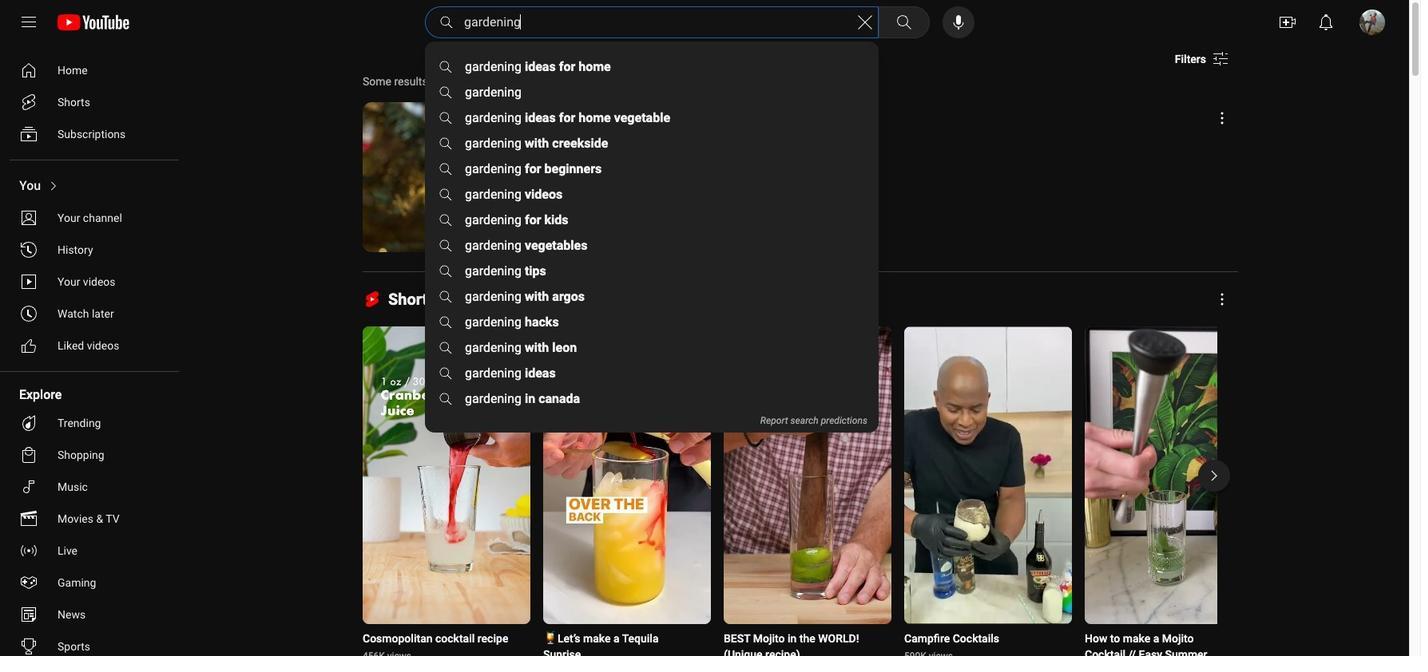 Task type: describe. For each thing, give the bounding box(es) containing it.
3 option from the top
[[10, 118, 173, 150]]

8 option from the top
[[10, 298, 173, 330]]

17 option from the top
[[10, 631, 173, 657]]

7 option from the top
[[10, 266, 173, 298]]

10 option from the top
[[10, 408, 173, 439]]

12 option from the top
[[10, 471, 173, 503]]



Task type: vqa. For each thing, say whether or not it's contained in the screenshot.
10th 'option' from the bottom
yes



Task type: locate. For each thing, give the bounding box(es) containing it.
15 option from the top
[[10, 567, 173, 599]]

avatar image image
[[1360, 10, 1386, 35]]

None search field
[[422, 6, 933, 38]]

9 option from the top
[[10, 330, 173, 362]]

option
[[10, 54, 173, 86], [10, 86, 173, 118], [10, 118, 173, 150], [10, 170, 173, 202], [10, 202, 173, 234], [10, 234, 173, 266], [10, 266, 173, 298], [10, 298, 173, 330], [10, 330, 173, 362], [10, 408, 173, 439], [10, 439, 173, 471], [10, 471, 173, 503], [10, 503, 173, 535], [10, 535, 173, 567], [10, 567, 173, 599], [10, 599, 173, 631], [10, 631, 173, 657]]

13 option from the top
[[10, 503, 173, 535]]

11 option from the top
[[10, 439, 173, 471]]

None text field
[[1175, 53, 1207, 66], [363, 632, 509, 648], [1085, 632, 1234, 657], [1175, 53, 1207, 66], [363, 632, 509, 648], [1085, 632, 1234, 657]]

5 option from the top
[[10, 202, 173, 234]]

list box
[[425, 54, 879, 434]]

None text field
[[543, 632, 692, 657], [724, 632, 873, 657], [905, 632, 1000, 648], [543, 632, 692, 657], [724, 632, 873, 657], [905, 632, 1000, 648]]

4 option from the top
[[10, 170, 173, 202]]

6 option from the top
[[10, 234, 173, 266]]

2 option from the top
[[10, 86, 173, 118]]

14 option from the top
[[10, 535, 173, 567]]

16 option from the top
[[10, 599, 173, 631]]

1 option from the top
[[10, 54, 173, 86]]

Search text field
[[464, 12, 856, 33]]



